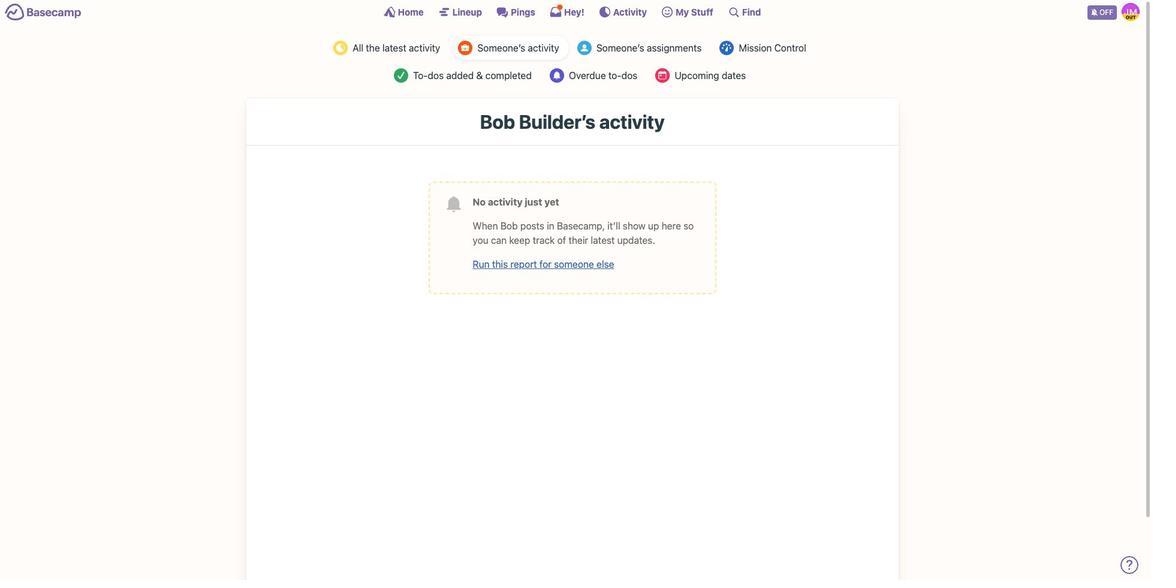 Task type: locate. For each thing, give the bounding box(es) containing it.
event image
[[656, 68, 670, 83]]

activity report image
[[333, 41, 348, 55]]

person report image
[[458, 41, 473, 55]]

main element
[[0, 0, 1145, 23]]

switch accounts image
[[5, 3, 82, 22]]

gauge image
[[720, 41, 734, 55]]

reminder image
[[550, 68, 564, 83]]

todo image
[[394, 68, 408, 83]]



Task type: vqa. For each thing, say whether or not it's contained in the screenshot.
gauge image
yes



Task type: describe. For each thing, give the bounding box(es) containing it.
keyboard shortcut: ⌘ + / image
[[728, 6, 740, 18]]

jer mill image
[[1122, 3, 1140, 21]]

assignment image
[[577, 41, 592, 55]]



